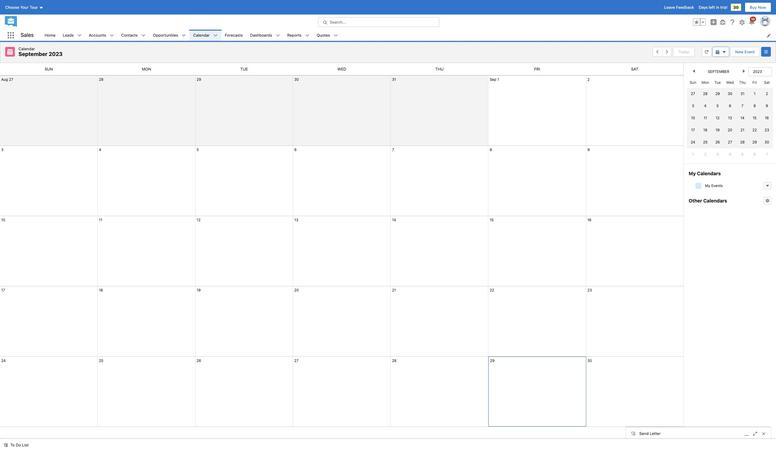 Task type: vqa. For each thing, say whether or not it's contained in the screenshot.


Task type: describe. For each thing, give the bounding box(es) containing it.
20 button
[[294, 288, 299, 293]]

0 vertical spatial tue
[[240, 67, 248, 72]]

sep 1
[[490, 77, 499, 82]]

0 vertical spatial 16
[[765, 116, 769, 120]]

leads link
[[59, 30, 77, 41]]

text default image for quotes
[[334, 33, 338, 38]]

list containing home
[[41, 30, 776, 41]]

0 vertical spatial 13
[[728, 116, 732, 120]]

4 button
[[99, 148, 101, 152]]

other calendars
[[689, 198, 727, 204]]

12 button
[[197, 218, 201, 223]]

quotes link
[[313, 30, 334, 41]]

forecasts link
[[221, 30, 246, 41]]

today
[[679, 49, 689, 54]]

home
[[45, 33, 56, 38]]

opportunities
[[153, 33, 178, 38]]

text default image for calendar
[[213, 33, 218, 38]]

1 vertical spatial 28 button
[[392, 359, 397, 364]]

sep
[[490, 77, 497, 82]]

0 horizontal spatial 21
[[392, 288, 396, 293]]

my for my calendars
[[689, 171, 696, 176]]

0 horizontal spatial sat
[[631, 67, 639, 72]]

my events
[[705, 184, 723, 188]]

buy now
[[750, 5, 766, 10]]

1 horizontal spatial 30 button
[[588, 359, 592, 364]]

1 horizontal spatial 5
[[717, 104, 719, 108]]

8 inside 'grid'
[[754, 104, 756, 108]]

sep 1 button
[[490, 77, 499, 82]]

calendar september 2023
[[18, 46, 63, 57]]

3 button
[[1, 148, 3, 152]]

0 horizontal spatial 25
[[99, 359, 103, 364]]

10 inside 10 dropdown button
[[751, 17, 755, 21]]

0 horizontal spatial 3
[[1, 148, 3, 152]]

sun inside 'grid'
[[690, 80, 697, 85]]

0 horizontal spatial 22
[[490, 288, 494, 293]]

0 horizontal spatial sun
[[45, 67, 53, 72]]

20 inside 'grid'
[[728, 128, 733, 133]]

1 horizontal spatial 31
[[741, 92, 745, 96]]

1 vertical spatial mon
[[702, 80, 709, 85]]

leave feedback
[[665, 5, 694, 10]]

0 horizontal spatial 8
[[490, 148, 492, 152]]

calendar for calendar september 2023
[[18, 46, 35, 51]]

leave feedback link
[[665, 5, 694, 10]]

0 horizontal spatial 6
[[294, 148, 297, 152]]

1 vertical spatial thu
[[739, 80, 746, 85]]

text default image for contacts
[[141, 33, 146, 38]]

1 horizontal spatial 1
[[692, 152, 694, 157]]

left
[[709, 5, 715, 10]]

feedback
[[676, 5, 694, 10]]

calendar link
[[190, 30, 213, 41]]

aug 27 button
[[1, 77, 13, 82]]

trial
[[721, 5, 728, 10]]

my for my events
[[705, 184, 711, 188]]

1 horizontal spatial group
[[693, 18, 706, 26]]

now
[[758, 5, 766, 10]]

27 button
[[294, 359, 299, 364]]

1 vertical spatial 24
[[1, 359, 6, 364]]

choose
[[5, 5, 19, 10]]

text default image for accounts
[[110, 33, 114, 38]]

14 button
[[392, 218, 396, 223]]

0 vertical spatial 1
[[498, 77, 499, 82]]

1 vertical spatial 9
[[588, 148, 590, 152]]

other
[[689, 198, 702, 204]]

14 inside 'grid'
[[741, 116, 745, 120]]

home link
[[41, 30, 59, 41]]

19 button
[[197, 288, 201, 293]]

dashboards list item
[[246, 30, 284, 41]]

new event
[[736, 49, 755, 54]]

6 button
[[294, 148, 297, 152]]

0 horizontal spatial 11
[[99, 218, 102, 223]]

31 button
[[392, 77, 396, 82]]

reports list item
[[284, 30, 313, 41]]

reports
[[287, 33, 302, 38]]

search... button
[[318, 17, 439, 27]]

text default image for reports
[[305, 33, 310, 38]]

1 vertical spatial 13
[[294, 218, 298, 223]]

text default image inside to do list button
[[4, 444, 8, 448]]

1 horizontal spatial 4
[[704, 104, 707, 108]]

2 horizontal spatial 4
[[729, 152, 731, 157]]

1 horizontal spatial 7
[[742, 104, 744, 108]]

5 button
[[197, 148, 199, 152]]

hide items image
[[696, 183, 702, 189]]

15 button
[[490, 218, 494, 223]]

1 vertical spatial 10
[[691, 116, 695, 120]]

1 vertical spatial 1
[[754, 92, 756, 96]]

aug 27
[[1, 77, 13, 82]]

16 button
[[588, 218, 592, 223]]

0 vertical spatial 23
[[765, 128, 769, 133]]

0 vertical spatial 12
[[716, 116, 720, 120]]

0 horizontal spatial 5
[[197, 148, 199, 152]]

to
[[10, 443, 15, 448]]

2 vertical spatial 2
[[705, 152, 707, 157]]

accounts list item
[[85, 30, 118, 41]]

to do list button
[[0, 440, 32, 452]]

0 horizontal spatial wed
[[337, 67, 346, 72]]

1 horizontal spatial 3
[[692, 104, 694, 108]]

1 horizontal spatial 25
[[703, 140, 708, 145]]

21 button
[[392, 288, 396, 293]]

dashboards link
[[246, 30, 276, 41]]

0 horizontal spatial 20
[[294, 288, 299, 293]]

2023
[[49, 51, 63, 57]]

0 horizontal spatial 30 button
[[294, 77, 299, 82]]

0 vertical spatial 31
[[392, 77, 396, 82]]

2 horizontal spatial 7
[[766, 152, 768, 157]]

0 horizontal spatial 10
[[1, 218, 5, 223]]

0 horizontal spatial 15
[[490, 218, 494, 223]]

accounts link
[[85, 30, 110, 41]]

9 inside 'grid'
[[766, 104, 768, 108]]

0 vertical spatial thu
[[435, 67, 444, 72]]

leave
[[665, 5, 675, 10]]

26 inside 'grid'
[[716, 140, 720, 145]]

1 horizontal spatial 24
[[691, 140, 696, 145]]

2 horizontal spatial 2
[[766, 92, 768, 96]]

1 vertical spatial 17
[[1, 288, 5, 293]]

leads
[[63, 33, 74, 38]]

days
[[699, 5, 708, 10]]

send letter link
[[626, 428, 771, 441]]

choose your tour button
[[5, 2, 44, 12]]

forecasts
[[225, 33, 243, 38]]

in
[[716, 5, 720, 10]]

19 inside 'grid'
[[716, 128, 720, 133]]

1 vertical spatial fri
[[753, 80, 757, 85]]

8 button
[[490, 148, 492, 152]]

reports link
[[284, 30, 305, 41]]

1 vertical spatial 14
[[392, 218, 396, 223]]

10 button
[[748, 17, 756, 26]]

0 horizontal spatial 12
[[197, 218, 201, 223]]

leads list item
[[59, 30, 85, 41]]

aug
[[1, 77, 8, 82]]

2 horizontal spatial 6
[[754, 152, 756, 157]]

23 button
[[588, 288, 592, 293]]

2 button
[[588, 77, 590, 82]]



Task type: locate. For each thing, give the bounding box(es) containing it.
0 vertical spatial 21
[[741, 128, 745, 133]]

0 vertical spatial 14
[[741, 116, 745, 120]]

4
[[704, 104, 707, 108], [99, 148, 101, 152], [729, 152, 731, 157]]

group down days
[[693, 18, 706, 26]]

1 vertical spatial 15
[[490, 218, 494, 223]]

opportunities list item
[[149, 30, 190, 41]]

sat inside 'grid'
[[764, 80, 770, 85]]

1 horizontal spatial 16
[[765, 116, 769, 120]]

1 vertical spatial 30 button
[[588, 359, 592, 364]]

6
[[729, 104, 731, 108], [294, 148, 297, 152], [754, 152, 756, 157]]

0 horizontal spatial 14
[[392, 218, 396, 223]]

0 vertical spatial 29 button
[[197, 77, 201, 82]]

9
[[766, 104, 768, 108], [588, 148, 590, 152]]

group left today
[[653, 47, 672, 57]]

0 horizontal spatial my
[[689, 171, 696, 176]]

my up hide items icon
[[689, 171, 696, 176]]

0 vertical spatial calendars
[[697, 171, 721, 176]]

choose your tour
[[5, 5, 38, 10]]

buy now button
[[745, 2, 771, 12]]

0 vertical spatial mon
[[142, 67, 151, 72]]

1 vertical spatial 21
[[392, 288, 396, 293]]

7 button
[[392, 148, 394, 152]]

0 vertical spatial group
[[693, 18, 706, 26]]

tue
[[240, 67, 248, 72], [715, 80, 721, 85]]

contacts link
[[118, 30, 141, 41]]

1 horizontal spatial 15
[[753, 116, 757, 120]]

29 button
[[197, 77, 201, 82], [490, 359, 495, 364]]

days left in trial
[[699, 5, 728, 10]]

0 horizontal spatial group
[[653, 47, 672, 57]]

0 vertical spatial 24
[[691, 140, 696, 145]]

1 horizontal spatial mon
[[702, 80, 709, 85]]

1 horizontal spatial 9
[[766, 104, 768, 108]]

list
[[22, 443, 29, 448]]

0 horizontal spatial mon
[[142, 67, 151, 72]]

1
[[498, 77, 499, 82], [754, 92, 756, 96], [692, 152, 694, 157]]

0 horizontal spatial 26
[[197, 359, 201, 364]]

search...
[[330, 20, 346, 25]]

0 vertical spatial 9
[[766, 104, 768, 108]]

1 horizontal spatial sat
[[764, 80, 770, 85]]

1 horizontal spatial 26
[[716, 140, 720, 145]]

wed inside 'grid'
[[727, 80, 734, 85]]

new
[[736, 49, 744, 54]]

my right hide items icon
[[705, 184, 711, 188]]

1 vertical spatial calendars
[[704, 198, 727, 204]]

0 horizontal spatial 16
[[588, 218, 592, 223]]

13 button
[[294, 218, 298, 223]]

text default image inside accounts list item
[[110, 33, 114, 38]]

1 horizontal spatial 17
[[691, 128, 695, 133]]

text default image inside the opportunities list item
[[182, 33, 186, 38]]

to do list
[[10, 443, 29, 448]]

0 horizontal spatial 24
[[1, 359, 6, 364]]

contacts
[[121, 33, 138, 38]]

text default image inside quotes list item
[[334, 33, 338, 38]]

15
[[753, 116, 757, 120], [490, 218, 494, 223]]

24 button
[[1, 359, 6, 364]]

1 horizontal spatial 12
[[716, 116, 720, 120]]

grid
[[687, 78, 773, 161]]

24
[[691, 140, 696, 145], [1, 359, 6, 364]]

1 vertical spatial my
[[705, 184, 711, 188]]

0 horizontal spatial 23
[[588, 288, 592, 293]]

text default image for opportunities
[[182, 33, 186, 38]]

your
[[20, 5, 29, 10]]

1 vertical spatial 26
[[197, 359, 201, 364]]

calendars up my events
[[697, 171, 721, 176]]

0 horizontal spatial 18
[[99, 288, 103, 293]]

contacts list item
[[118, 30, 149, 41]]

30
[[734, 5, 739, 10], [294, 77, 299, 82], [728, 92, 733, 96], [765, 140, 769, 145], [588, 359, 592, 364]]

1 vertical spatial 31
[[741, 92, 745, 96]]

quotes list item
[[313, 30, 342, 41]]

text default image for dashboards
[[276, 33, 280, 38]]

text default image
[[110, 33, 114, 38], [182, 33, 186, 38], [213, 33, 218, 38], [276, 33, 280, 38], [305, 33, 310, 38], [766, 199, 770, 203]]

1 vertical spatial tue
[[715, 80, 721, 85]]

12
[[716, 116, 720, 120], [197, 218, 201, 223]]

calendars for my calendars
[[697, 171, 721, 176]]

1 vertical spatial wed
[[727, 80, 734, 85]]

accounts
[[89, 33, 106, 38]]

16
[[765, 116, 769, 120], [588, 218, 592, 223]]

1 horizontal spatial 2
[[705, 152, 707, 157]]

my
[[689, 171, 696, 176], [705, 184, 711, 188]]

22
[[753, 128, 757, 133], [490, 288, 494, 293]]

5
[[717, 104, 719, 108], [197, 148, 199, 152], [742, 152, 744, 157]]

1 horizontal spatial 20
[[728, 128, 733, 133]]

1 vertical spatial 22
[[490, 288, 494, 293]]

9 button
[[588, 148, 590, 152]]

0 horizontal spatial calendar
[[18, 46, 35, 51]]

thu
[[435, 67, 444, 72], [739, 80, 746, 85]]

group
[[693, 18, 706, 26], [653, 47, 672, 57]]

1 horizontal spatial calendar
[[193, 33, 210, 38]]

calendars for other calendars
[[704, 198, 727, 204]]

1 vertical spatial september
[[708, 69, 730, 74]]

8
[[754, 104, 756, 108], [490, 148, 492, 152]]

2 horizontal spatial 10
[[751, 17, 755, 21]]

buy
[[750, 5, 757, 10]]

1 horizontal spatial 11
[[704, 116, 707, 120]]

30 button
[[294, 77, 299, 82], [588, 359, 592, 364]]

17 inside 'grid'
[[691, 128, 695, 133]]

0 horizontal spatial 31
[[392, 77, 396, 82]]

18
[[704, 128, 708, 133], [99, 288, 103, 293]]

text default image inside leads list item
[[77, 33, 82, 38]]

1 vertical spatial 20
[[294, 288, 299, 293]]

0 vertical spatial 26
[[716, 140, 720, 145]]

0 horizontal spatial 4
[[99, 148, 101, 152]]

calendars down my events
[[704, 198, 727, 204]]

31
[[392, 77, 396, 82], [741, 92, 745, 96]]

september
[[18, 51, 47, 57], [708, 69, 730, 74]]

2 horizontal spatial 5
[[742, 152, 744, 157]]

send letter
[[640, 432, 661, 437]]

grid containing sun
[[687, 78, 773, 161]]

calendars
[[697, 171, 721, 176], [704, 198, 727, 204]]

letter
[[650, 432, 661, 437]]

0 horizontal spatial 9
[[588, 148, 590, 152]]

event
[[745, 49, 755, 54]]

0 horizontal spatial 2
[[588, 77, 590, 82]]

send
[[640, 432, 649, 437]]

1 vertical spatial sat
[[764, 80, 770, 85]]

new event button
[[730, 47, 760, 57]]

1 horizontal spatial fri
[[753, 80, 757, 85]]

10
[[751, 17, 755, 21], [691, 116, 695, 120], [1, 218, 5, 223]]

sales
[[21, 32, 34, 38]]

1 horizontal spatial 29 button
[[490, 359, 495, 364]]

1 horizontal spatial 22
[[753, 128, 757, 133]]

0 horizontal spatial tue
[[240, 67, 248, 72]]

opportunities link
[[149, 30, 182, 41]]

0 horizontal spatial thu
[[435, 67, 444, 72]]

1 horizontal spatial 14
[[741, 116, 745, 120]]

18 button
[[99, 288, 103, 293]]

1 vertical spatial 12
[[197, 218, 201, 223]]

10 button
[[1, 218, 5, 223]]

11
[[704, 116, 707, 120], [99, 218, 102, 223]]

text default image inside reports list item
[[305, 33, 310, 38]]

1 horizontal spatial tue
[[715, 80, 721, 85]]

text default image inside dashboards list item
[[276, 33, 280, 38]]

my calendars
[[689, 171, 721, 176]]

2 horizontal spatial 3
[[717, 152, 719, 157]]

text default image
[[77, 33, 82, 38], [141, 33, 146, 38], [334, 33, 338, 38], [766, 184, 770, 188], [4, 444, 8, 448]]

events
[[712, 184, 723, 188]]

22 button
[[490, 288, 494, 293]]

today button
[[673, 47, 695, 57]]

0 vertical spatial 20
[[728, 128, 733, 133]]

fri
[[534, 67, 540, 72], [753, 80, 757, 85]]

1 vertical spatial 23
[[588, 288, 592, 293]]

1 horizontal spatial 28 button
[[392, 359, 397, 364]]

17
[[691, 128, 695, 133], [1, 288, 5, 293]]

dashboards
[[250, 33, 272, 38]]

21 inside 'grid'
[[741, 128, 745, 133]]

13
[[728, 116, 732, 120], [294, 218, 298, 223]]

quotes
[[317, 33, 330, 38]]

1 vertical spatial 11
[[99, 218, 102, 223]]

26 button
[[197, 359, 201, 364]]

0 horizontal spatial 17
[[1, 288, 5, 293]]

15 inside 'grid'
[[753, 116, 757, 120]]

11 inside 'grid'
[[704, 116, 707, 120]]

2
[[588, 77, 590, 82], [766, 92, 768, 96], [705, 152, 707, 157]]

1 horizontal spatial wed
[[727, 80, 734, 85]]

calendar for calendar
[[193, 33, 210, 38]]

25 button
[[99, 359, 103, 364]]

1 vertical spatial calendar
[[18, 46, 35, 51]]

0 vertical spatial 25
[[703, 140, 708, 145]]

calendar list item
[[190, 30, 221, 41]]

calendar inside calendar september 2023
[[18, 46, 35, 51]]

25
[[703, 140, 708, 145], [99, 359, 103, 364]]

0 horizontal spatial 28 button
[[99, 77, 103, 82]]

1 vertical spatial 2
[[766, 92, 768, 96]]

do
[[16, 443, 21, 448]]

mon
[[142, 67, 151, 72], [702, 80, 709, 85]]

list
[[41, 30, 776, 41]]

0 horizontal spatial 29 button
[[197, 77, 201, 82]]

calendar inside 'list item'
[[193, 33, 210, 38]]

2 vertical spatial 10
[[1, 218, 5, 223]]

september inside calendar september 2023
[[18, 51, 47, 57]]

calendar
[[193, 33, 210, 38], [18, 46, 35, 51]]

1 horizontal spatial 6
[[729, 104, 731, 108]]

26
[[716, 140, 720, 145], [197, 359, 201, 364]]

0 horizontal spatial 7
[[392, 148, 394, 152]]

1 horizontal spatial 23
[[765, 128, 769, 133]]

11 button
[[99, 218, 102, 223]]

1 vertical spatial 8
[[490, 148, 492, 152]]

wed
[[337, 67, 346, 72], [727, 80, 734, 85]]

28
[[99, 77, 103, 82], [703, 92, 708, 96], [740, 140, 745, 145], [392, 359, 397, 364]]

21
[[741, 128, 745, 133], [392, 288, 396, 293]]

text default image inside contacts list item
[[141, 33, 146, 38]]

18 inside 'grid'
[[704, 128, 708, 133]]

1 vertical spatial 19
[[197, 288, 201, 293]]

28 button
[[99, 77, 103, 82], [392, 359, 397, 364]]

text default image inside calendar 'list item'
[[213, 33, 218, 38]]

1 vertical spatial 18
[[99, 288, 103, 293]]

17 button
[[1, 288, 5, 293]]

tour
[[30, 5, 38, 10]]

text default image for leads
[[77, 33, 82, 38]]

1 horizontal spatial sun
[[690, 80, 697, 85]]

1 vertical spatial 16
[[588, 218, 592, 223]]

0 horizontal spatial fri
[[534, 67, 540, 72]]



